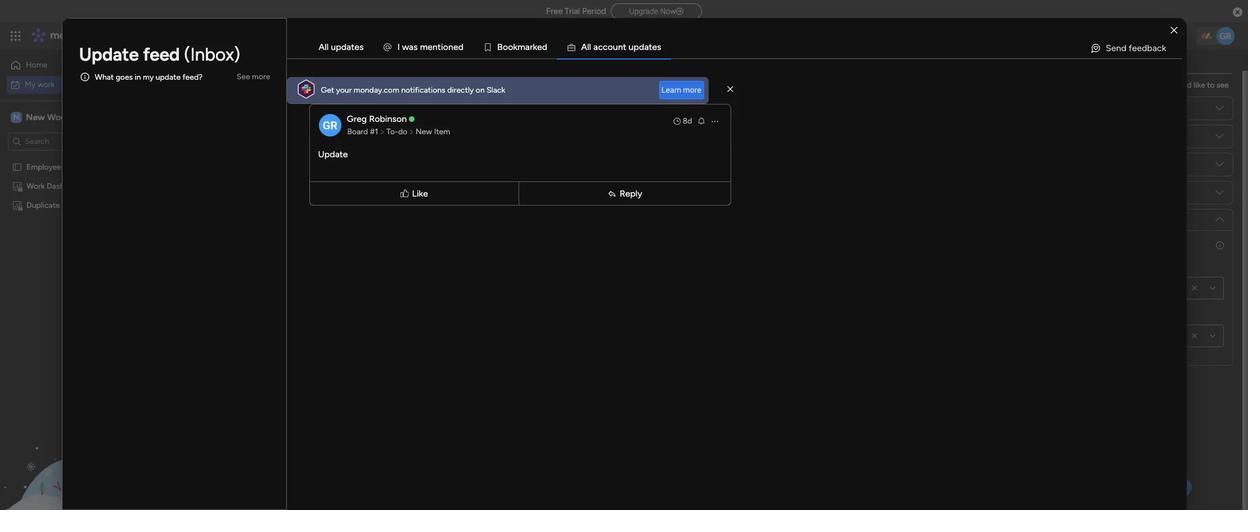 Task type: locate. For each thing, give the bounding box(es) containing it.
2 horizontal spatial n
[[618, 42, 623, 52]]

o right w
[[443, 42, 448, 52]]

2 a from the left
[[525, 42, 530, 52]]

0 horizontal spatial t
[[438, 42, 441, 52]]

1 vertical spatial dashboard
[[92, 201, 130, 210]]

8d link
[[673, 116, 692, 127]]

e left i
[[428, 42, 433, 52]]

lottie animation image
[[0, 397, 143, 511]]

tab list
[[309, 36, 1182, 59]]

2 vertical spatial board #1
[[722, 183, 753, 193]]

s
[[414, 42, 418, 52], [657, 42, 661, 52]]

0 vertical spatial priority
[[1185, 140, 1210, 149]]

k
[[513, 42, 518, 52], [533, 42, 537, 52]]

low right id:
[[1190, 466, 1205, 476]]

m left r
[[518, 42, 525, 52]]

None search field
[[214, 90, 319, 108]]

3
[[276, 427, 280, 437]]

my inside button
[[25, 80, 36, 89]]

c
[[598, 42, 603, 52], [603, 42, 608, 52]]

update up what
[[79, 44, 139, 65]]

done
[[363, 94, 381, 104]]

a right i
[[409, 42, 414, 52]]

new for new workspace
[[26, 112, 45, 122]]

dashboard down packages
[[92, 201, 130, 210]]

0 vertical spatial items
[[383, 94, 402, 104]]

update down greg at the top left of the page
[[318, 149, 348, 160]]

new right slider arrow image
[[416, 127, 432, 137]]

new
[[26, 112, 45, 122], [416, 127, 432, 137]]

board #1 group
[[1036, 261, 1224, 300]]

i
[[441, 42, 443, 52]]

0 horizontal spatial more
[[252, 72, 270, 82]]

items right 3
[[282, 427, 302, 437]]

1 m from the left
[[420, 42, 428, 52]]

1 horizontal spatial update
[[318, 149, 348, 160]]

2 vertical spatial board
[[722, 183, 743, 193]]

d
[[458, 42, 464, 52], [542, 42, 547, 52], [639, 42, 644, 52]]

robinson
[[369, 114, 407, 124]]

1 horizontal spatial d
[[542, 42, 547, 52]]

tab list containing all updates
[[309, 36, 1182, 59]]

monday button
[[29, 21, 179, 51]]

e right p
[[652, 42, 657, 52]]

s right w
[[414, 42, 418, 52]]

3 d from the left
[[639, 42, 644, 52]]

and right strengths
[[248, 467, 261, 477]]

and left 'people'
[[1132, 80, 1145, 90]]

1 horizontal spatial n
[[448, 42, 453, 52]]

a right the b
[[525, 42, 530, 52]]

0 vertical spatial board #1
[[347, 127, 378, 137]]

options image
[[710, 117, 719, 126]]

1 u from the left
[[613, 42, 618, 52]]

greg robinson image
[[1217, 27, 1235, 45]]

my
[[1091, 57, 1104, 70], [169, 65, 195, 91], [25, 80, 36, 89]]

choose
[[1030, 80, 1057, 90]]

1 horizontal spatial k
[[533, 42, 537, 52]]

a l l a c c o u n t u p d a t e s
[[581, 42, 661, 52]]

m left i
[[420, 42, 428, 52]]

3 items
[[276, 427, 302, 437]]

choose the boards, columns and people you'd like to see
[[1030, 80, 1229, 90]]

1 vertical spatial priority
[[1185, 423, 1210, 433]]

1 priority from the top
[[1185, 140, 1210, 149]]

work
[[38, 80, 55, 89]]

0 horizontal spatial customize
[[425, 94, 463, 104]]

free
[[546, 6, 563, 16]]

0 vertical spatial dashboard
[[47, 181, 85, 191]]

o
[[443, 42, 448, 52], [503, 42, 508, 52], [508, 42, 513, 52], [608, 42, 613, 52]]

duplicate of work dashboard
[[26, 201, 130, 210]]

n
[[13, 112, 19, 122]]

0 horizontal spatial n
[[433, 42, 438, 52]]

1 vertical spatial customize
[[425, 94, 463, 104]]

a right p
[[644, 42, 649, 52]]

more right learn at the right top of page
[[683, 85, 702, 94]]

people
[[1147, 80, 1171, 90]]

none search field inside the customize my work main content
[[214, 90, 319, 108]]

my
[[143, 72, 154, 82]]

a right a
[[594, 42, 598, 52]]

customize
[[1041, 57, 1089, 70], [425, 94, 463, 104]]

board #1 link
[[346, 127, 380, 138], [721, 158, 825, 179], [721, 178, 825, 199]]

in
[[135, 72, 141, 82]]

2 o from the left
[[503, 42, 508, 52]]

more for see more
[[252, 72, 270, 82]]

like button
[[312, 177, 516, 211]]

a
[[409, 42, 414, 52], [525, 42, 530, 52], [594, 42, 598, 52], [644, 42, 649, 52]]

s right p
[[657, 42, 661, 52]]

4 o from the left
[[608, 42, 613, 52]]

hide done items
[[344, 94, 402, 104]]

1 horizontal spatial m
[[518, 42, 525, 52]]

update
[[79, 44, 139, 65], [318, 149, 348, 160]]

reply
[[620, 188, 642, 199]]

all
[[319, 42, 329, 52]]

0 horizontal spatial m
[[420, 42, 428, 52]]

2 low from the top
[[1190, 466, 1205, 476]]

private dashboard image
[[12, 181, 23, 192]]

update for update feed (inbox)
[[79, 44, 139, 65]]

d down upgrade in the top of the page
[[639, 42, 644, 52]]

items
[[383, 94, 402, 104], [282, 427, 302, 437]]

0 vertical spatial more
[[252, 72, 270, 82]]

1 vertical spatial update
[[318, 149, 348, 160]]

work
[[1106, 57, 1129, 70], [199, 65, 244, 91], [26, 181, 45, 191], [71, 201, 90, 210]]

2 c from the left
[[603, 42, 608, 52]]

i w a s m e n t i o n e d
[[397, 42, 464, 52]]

start from scratch group
[[1036, 309, 1224, 348]]

1 horizontal spatial u
[[629, 42, 634, 52]]

0 horizontal spatial k
[[513, 42, 518, 52]]

dashboard up 'of'
[[47, 181, 85, 191]]

e
[[428, 42, 433, 52], [453, 42, 458, 52], [537, 42, 542, 52], [652, 42, 657, 52]]

m for a
[[518, 42, 525, 52]]

t right p
[[649, 42, 652, 52]]

see more
[[237, 72, 270, 82]]

0 vertical spatial low
[[1190, 183, 1205, 192]]

home
[[26, 60, 47, 70]]

1 s from the left
[[414, 42, 418, 52]]

l down period
[[587, 42, 589, 52]]

update feed (inbox)
[[79, 44, 240, 65]]

v2 info image
[[1216, 240, 1224, 252]]

like
[[412, 188, 428, 199]]

get your monday.com notifications directly on slack
[[321, 86, 505, 95]]

1 horizontal spatial items
[[383, 94, 402, 104]]

4 e from the left
[[652, 42, 657, 52]]

2 horizontal spatial my
[[1091, 57, 1104, 70]]

0 horizontal spatial new
[[26, 112, 45, 122]]

notifications
[[401, 86, 445, 95]]

1 horizontal spatial more
[[683, 85, 702, 94]]

close image
[[1171, 26, 1178, 35]]

0 vertical spatial board
[[347, 127, 368, 137]]

slider arrow image
[[409, 127, 414, 138]]

1 horizontal spatial customize
[[1041, 57, 1089, 70]]

new right the n
[[26, 112, 45, 122]]

new inside 'link'
[[416, 127, 432, 137]]

list box containing employee lifecycle packages
[[0, 155, 143, 367]]

free trial period
[[546, 6, 606, 16]]

0 vertical spatial customize
[[1041, 57, 1089, 70]]

0 vertical spatial and
[[1132, 80, 1145, 90]]

d for a l l a c c o u n t u p d a t e s
[[639, 42, 644, 52]]

u left p
[[613, 42, 618, 52]]

w
[[402, 42, 409, 52]]

more right "see"
[[252, 72, 270, 82]]

d right i
[[458, 42, 464, 52]]

send feedback
[[1106, 43, 1167, 53]]

1 vertical spatial items
[[282, 427, 302, 437]]

o left r
[[503, 42, 508, 52]]

t left p
[[623, 42, 627, 52]]

e right r
[[537, 42, 542, 52]]

priority up medium
[[1185, 140, 1210, 149]]

and
[[1132, 80, 1145, 90], [248, 467, 261, 477]]

customize inside button
[[425, 94, 463, 104]]

1 horizontal spatial new
[[416, 127, 432, 137]]

0 horizontal spatial d
[[458, 42, 464, 52]]

e right i
[[453, 42, 458, 52]]

l
[[587, 42, 589, 52], [589, 42, 591, 52]]

o left p
[[608, 42, 613, 52]]

what
[[95, 72, 114, 82]]

u
[[613, 42, 618, 52], [629, 42, 634, 52]]

m for e
[[420, 42, 428, 52]]

0 vertical spatial new
[[26, 112, 45, 122]]

d for i w a s m e n t i o n e d
[[458, 42, 464, 52]]

customize for customize
[[425, 94, 463, 104]]

Search in workspace field
[[24, 135, 94, 148]]

302390365
[[1178, 468, 1219, 477]]

upgrade now link
[[611, 3, 702, 19]]

list box
[[0, 155, 143, 367]]

customize up the
[[1041, 57, 1089, 70]]

1 vertical spatial board
[[722, 164, 743, 173]]

option
[[0, 157, 143, 159]]

n
[[433, 42, 438, 52], [448, 42, 453, 52], [618, 42, 623, 52]]

0 horizontal spatial my
[[25, 80, 36, 89]]

private dashboard image
[[12, 200, 23, 211]]

t right w
[[438, 42, 441, 52]]

1 vertical spatial and
[[248, 467, 261, 477]]

more for learn more
[[683, 85, 702, 94]]

t
[[438, 42, 441, 52], [623, 42, 627, 52], [649, 42, 652, 52]]

m
[[420, 42, 428, 52], [518, 42, 525, 52]]

customize up "item"
[[425, 94, 463, 104]]

n left i
[[433, 42, 438, 52]]

board
[[347, 127, 368, 137], [722, 164, 743, 173], [722, 183, 743, 193]]

1 vertical spatial new
[[416, 127, 432, 137]]

trial
[[565, 6, 580, 16]]

2 m from the left
[[518, 42, 525, 52]]

2 horizontal spatial t
[[649, 42, 652, 52]]

n left p
[[618, 42, 623, 52]]

n right i
[[448, 42, 453, 52]]

upgrade now
[[629, 7, 676, 16]]

4 a from the left
[[644, 42, 649, 52]]

1 d from the left
[[458, 42, 464, 52]]

greg robinson
[[347, 114, 407, 124]]

0 vertical spatial update
[[79, 44, 139, 65]]

new inside the workspace selection element
[[26, 112, 45, 122]]

1 vertical spatial more
[[683, 85, 702, 94]]

o right the b
[[508, 42, 513, 52]]

1 horizontal spatial t
[[623, 42, 627, 52]]

monday.com
[[354, 86, 399, 95]]

1 vertical spatial low
[[1190, 466, 1205, 476]]

Filter dashboard by text search field
[[214, 90, 319, 108]]

feed
[[143, 44, 180, 65]]

b o o k m a r k e d
[[497, 42, 547, 52]]

new item link
[[414, 127, 452, 138]]

0 horizontal spatial s
[[414, 42, 418, 52]]

d right r
[[542, 42, 547, 52]]

items right the done
[[383, 94, 402, 104]]

priority
[[1185, 140, 1210, 149], [1185, 423, 1210, 433]]

u down upgrade in the top of the page
[[629, 42, 634, 52]]

to-do
[[387, 127, 407, 137]]

1 horizontal spatial my
[[169, 65, 195, 91]]

weaknesses
[[263, 467, 305, 477]]

priority up 302390365
[[1185, 423, 1210, 433]]

of
[[62, 201, 69, 210]]

board #1
[[347, 127, 378, 137], [722, 164, 753, 173], [722, 183, 753, 193]]

2 horizontal spatial d
[[639, 42, 644, 52]]

low down medium
[[1190, 183, 1205, 192]]

1 horizontal spatial s
[[657, 42, 661, 52]]

3 n from the left
[[618, 42, 623, 52]]

0 horizontal spatial update
[[79, 44, 139, 65]]

0 horizontal spatial u
[[613, 42, 618, 52]]

boards,
[[1072, 80, 1098, 90]]

#1
[[370, 127, 378, 137], [745, 164, 753, 173], [745, 183, 753, 193]]

l right a
[[589, 42, 591, 52]]

public board image
[[12, 162, 23, 172]]

2 s from the left
[[657, 42, 661, 52]]

2 e from the left
[[453, 42, 458, 52]]

2 vertical spatial #1
[[745, 183, 753, 193]]



Task type: vqa. For each thing, say whether or not it's contained in the screenshot.
top check circle icon
no



Task type: describe. For each thing, give the bounding box(es) containing it.
start
[[722, 204, 740, 213]]

customize button
[[407, 90, 467, 108]]

greg
[[347, 114, 367, 124]]

0 vertical spatial #1
[[370, 127, 378, 137]]

my work
[[169, 65, 244, 91]]

slack
[[487, 86, 505, 95]]

employee
[[26, 162, 61, 172]]

customize for customize my work
[[1041, 57, 1089, 70]]

3 t from the left
[[649, 42, 652, 52]]

8d
[[683, 116, 692, 126]]

update for update
[[318, 149, 348, 160]]

home button
[[7, 56, 121, 74]]

directly
[[447, 86, 474, 95]]

search image
[[306, 95, 315, 104]]

see
[[1217, 80, 1229, 90]]

0 horizontal spatial items
[[282, 427, 302, 437]]

updates
[[331, 42, 364, 52]]

learn more
[[662, 85, 702, 94]]

get
[[321, 86, 334, 95]]

p
[[634, 42, 639, 52]]

the
[[1059, 80, 1070, 90]]

dapulse x slim image
[[728, 85, 733, 95]]

like
[[1194, 80, 1206, 90]]

b
[[497, 42, 503, 52]]

2 l from the left
[[589, 42, 591, 52]]

2 t from the left
[[623, 42, 627, 52]]

slider arrow image
[[380, 127, 385, 138]]

2 priority from the top
[[1185, 423, 1210, 433]]

1 c from the left
[[598, 42, 603, 52]]

my inside main content
[[1091, 57, 1104, 70]]

3 e from the left
[[537, 42, 542, 52]]

1 a from the left
[[409, 42, 414, 52]]

start from scratch
[[722, 204, 787, 213]]

monday
[[50, 29, 89, 42]]

select product image
[[10, 30, 21, 42]]

see
[[237, 72, 250, 82]]

new for new item
[[416, 127, 432, 137]]

you'd
[[1173, 80, 1192, 90]]

employee lifecycle packages
[[26, 162, 128, 172]]

customize my work main content
[[149, 27, 1243, 511]]

upgrade
[[629, 7, 658, 16]]

id:
[[1167, 468, 1176, 477]]

a
[[581, 42, 587, 52]]

new workspace
[[26, 112, 93, 122]]

1 k from the left
[[513, 42, 518, 52]]

feed?
[[183, 72, 203, 82]]

strengths
[[212, 467, 246, 477]]

your
[[336, 86, 352, 95]]

0 horizontal spatial and
[[248, 467, 261, 477]]

goes
[[116, 72, 133, 82]]

2 u from the left
[[629, 42, 634, 52]]

dapulse rightstroke image
[[676, 7, 684, 16]]

duplicate
[[26, 201, 60, 210]]

1 l from the left
[[587, 42, 589, 52]]

(inbox)
[[184, 44, 240, 65]]

1 horizontal spatial dashboard
[[92, 201, 130, 210]]

to-do link
[[385, 127, 409, 138]]

learn more button
[[659, 81, 704, 99]]

2 k from the left
[[533, 42, 537, 52]]

work dashboard
[[26, 181, 85, 191]]

r
[[530, 42, 533, 52]]

columns
[[1100, 80, 1130, 90]]

1 n from the left
[[433, 42, 438, 52]]

1 vertical spatial #1
[[745, 164, 753, 173]]

packages
[[94, 162, 128, 172]]

3 o from the left
[[508, 42, 513, 52]]

new item
[[416, 127, 450, 137]]

workspace image
[[11, 111, 22, 123]]

see more button
[[232, 68, 275, 86]]

start from scratch link
[[721, 198, 825, 219]]

medium
[[1183, 163, 1212, 173]]

2 n from the left
[[448, 42, 453, 52]]

all updates
[[319, 42, 364, 52]]

1 vertical spatial board #1
[[722, 164, 753, 173]]

0 horizontal spatial dashboard
[[47, 181, 85, 191]]

item
[[434, 127, 450, 137]]

workspace
[[47, 112, 93, 122]]

help image
[[1178, 30, 1189, 42]]

my for work
[[169, 65, 195, 91]]

to
[[1207, 80, 1215, 90]]

1 horizontal spatial and
[[1132, 80, 1145, 90]]

scratch
[[761, 204, 787, 213]]

workspace selection element
[[11, 111, 95, 124]]

1 o from the left
[[443, 42, 448, 52]]

what goes in my update feed?
[[95, 72, 203, 82]]

my for work
[[25, 80, 36, 89]]

reply button
[[522, 185, 728, 203]]

update
[[156, 72, 181, 82]]

work inside main content
[[1106, 57, 1129, 70]]

reminder image
[[697, 116, 706, 125]]

identify
[[183, 467, 210, 477]]

identify strengths and weaknesses
[[183, 467, 305, 477]]

do
[[398, 127, 407, 137]]

lottie animation element
[[0, 397, 143, 511]]

my work
[[25, 80, 55, 89]]

from
[[742, 204, 759, 213]]

1 e from the left
[[428, 42, 433, 52]]

id: 302390365
[[1167, 468, 1219, 477]]

dapulse close image
[[1233, 7, 1243, 18]]

now
[[660, 7, 676, 16]]

period
[[582, 6, 606, 16]]

3 a from the left
[[594, 42, 598, 52]]

all updates link
[[310, 37, 373, 58]]

2 d from the left
[[542, 42, 547, 52]]

customize my work
[[1041, 57, 1129, 70]]

1 t from the left
[[438, 42, 441, 52]]

send
[[1106, 43, 1127, 53]]

to-
[[387, 127, 398, 137]]

on
[[476, 86, 485, 95]]

learn
[[662, 85, 681, 94]]

1 low from the top
[[1190, 183, 1205, 192]]



